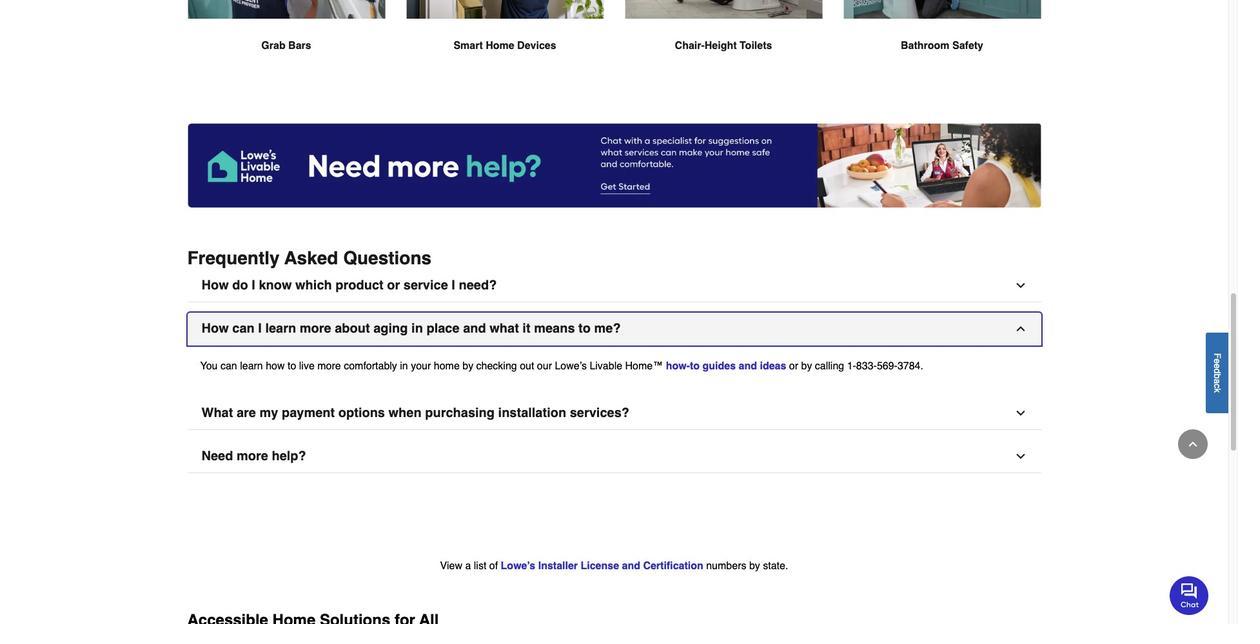 Task type: describe. For each thing, give the bounding box(es) containing it.
smart
[[454, 40, 483, 52]]

f
[[1213, 353, 1223, 359]]

what
[[202, 406, 233, 421]]

chair-height toilets
[[675, 40, 772, 52]]

bathroom safety
[[901, 40, 984, 52]]

height
[[705, 40, 737, 52]]

chevron up image
[[1187, 438, 1200, 451]]

what
[[490, 321, 519, 336]]

grab bars link
[[187, 0, 385, 85]]

how can i learn more about aging in place and what it means to me?
[[202, 321, 621, 336]]

our
[[537, 361, 552, 372]]

f e e d b a c k
[[1213, 353, 1223, 393]]

out
[[520, 361, 534, 372]]

what are my payment options when purchasing installation services?
[[202, 406, 630, 421]]

service
[[404, 278, 448, 293]]

how do i know which product or service i need? button
[[187, 270, 1042, 303]]

comfortably
[[344, 361, 397, 372]]

need
[[202, 449, 233, 464]]

home™
[[625, 361, 663, 372]]

livable
[[590, 361, 623, 372]]

chat invite button image
[[1170, 576, 1210, 615]]

services?
[[570, 406, 630, 421]]

numbers
[[707, 561, 747, 572]]

questions
[[343, 248, 432, 268]]

about
[[335, 321, 370, 336]]

guides
[[703, 361, 736, 372]]

how do i know which product or service i need?
[[202, 278, 497, 293]]

what are my payment options when purchasing installation services? button
[[187, 397, 1042, 430]]

d
[[1213, 369, 1223, 374]]

view
[[440, 561, 463, 572]]

lowe's installer license and certification link
[[501, 561, 704, 572]]

chair-
[[675, 40, 705, 52]]

2 horizontal spatial by
[[802, 361, 812, 372]]

how can i learn more about aging in place and what it means to me? button
[[187, 313, 1042, 346]]

bathroom
[[901, 40, 950, 52]]

home
[[486, 40, 515, 52]]

2 horizontal spatial i
[[452, 278, 455, 293]]

2 e from the top
[[1213, 364, 1223, 369]]

state.
[[763, 561, 789, 572]]

and inside button
[[463, 321, 486, 336]]

payment
[[282, 406, 335, 421]]

grab bars
[[261, 40, 311, 52]]

license
[[581, 561, 619, 572]]

how for how can i learn more about aging in place and what it means to me?
[[202, 321, 229, 336]]

help?
[[272, 449, 306, 464]]

place
[[427, 321, 460, 336]]

0 horizontal spatial by
[[463, 361, 474, 372]]

or inside how do i know which product or service i need? button
[[387, 278, 400, 293]]

live
[[299, 361, 315, 372]]

k
[[1213, 388, 1223, 393]]

home
[[434, 361, 460, 372]]

devices
[[517, 40, 556, 52]]

do
[[232, 278, 248, 293]]

can for learn
[[221, 361, 237, 372]]

a lowe's independent service provider installing a smart home device by a home's front door. image
[[406, 0, 604, 19]]

how
[[266, 361, 285, 372]]

0 vertical spatial more
[[300, 321, 331, 336]]

of
[[489, 561, 498, 572]]

1 vertical spatial more
[[318, 361, 341, 372]]

3784.
[[898, 361, 924, 372]]

chevron down image for what are my payment options when purchasing installation services?
[[1014, 407, 1027, 420]]

purchasing
[[425, 406, 495, 421]]



Task type: locate. For each thing, give the bounding box(es) containing it.
0 horizontal spatial or
[[387, 278, 400, 293]]

which
[[295, 278, 332, 293]]

chevron down image
[[1014, 279, 1027, 292]]

in
[[412, 321, 423, 336], [400, 361, 408, 372]]

2 chevron down image from the top
[[1014, 450, 1027, 463]]

calling
[[815, 361, 845, 372]]

or right 'ideas' at the bottom of page
[[789, 361, 799, 372]]

in left your on the bottom
[[400, 361, 408, 372]]

know
[[259, 278, 292, 293]]

in left place
[[412, 321, 423, 336]]

bathroom safety link
[[843, 0, 1042, 85]]

grab
[[261, 40, 286, 52]]

can inside how can i learn more about aging in place and what it means to me? button
[[232, 321, 255, 336]]

chevron up image
[[1014, 323, 1027, 335]]

1 vertical spatial can
[[221, 361, 237, 372]]

i for product
[[252, 278, 255, 293]]

ideas
[[760, 361, 787, 372]]

learn
[[265, 321, 296, 336], [240, 361, 263, 372]]

and left 'ideas' at the bottom of page
[[739, 361, 757, 372]]

to left guides
[[690, 361, 700, 372]]

can down do
[[232, 321, 255, 336]]

scroll to top element
[[1179, 430, 1208, 459]]

to left the me?
[[579, 321, 591, 336]]

how for how do i know which product or service i need?
[[202, 278, 229, 293]]

aging
[[374, 321, 408, 336]]

it
[[523, 321, 531, 336]]

lowe's right of
[[501, 561, 536, 572]]

lowe's right our
[[555, 361, 587, 372]]

to left the live
[[288, 361, 296, 372]]

need?
[[459, 278, 497, 293]]

1 horizontal spatial a
[[1213, 379, 1223, 384]]

can
[[232, 321, 255, 336], [221, 361, 237, 372]]

to
[[579, 321, 591, 336], [288, 361, 296, 372], [690, 361, 700, 372]]

b
[[1213, 374, 1223, 379]]

and
[[463, 321, 486, 336], [739, 361, 757, 372], [622, 561, 641, 572]]

how up you
[[202, 321, 229, 336]]

chevron down image inside what are my payment options when purchasing installation services? button
[[1014, 407, 1027, 420]]

or
[[387, 278, 400, 293], [789, 361, 799, 372]]

c
[[1213, 384, 1223, 388]]

a lowe's independent service provider installing a grab bar to a toilet. image
[[843, 0, 1042, 19]]

1 horizontal spatial learn
[[265, 321, 296, 336]]

list
[[474, 561, 487, 572]]

a left list
[[465, 561, 471, 572]]

by left the state. on the right of page
[[750, 561, 760, 572]]

1 horizontal spatial in
[[412, 321, 423, 336]]

0 vertical spatial a
[[1213, 379, 1223, 384]]

1-
[[847, 361, 857, 372]]

more
[[300, 321, 331, 336], [318, 361, 341, 372], [237, 449, 268, 464]]

when
[[389, 406, 422, 421]]

installer
[[538, 561, 578, 572]]

i inside how can i learn more about aging in place and what it means to me? button
[[258, 321, 262, 336]]

i right do
[[252, 278, 255, 293]]

chevron down image inside need more help? button
[[1014, 450, 1027, 463]]

your
[[411, 361, 431, 372]]

how
[[202, 278, 229, 293], [202, 321, 229, 336]]

in inside button
[[412, 321, 423, 336]]

1 vertical spatial learn
[[240, 361, 263, 372]]

i
[[252, 278, 255, 293], [452, 278, 455, 293], [258, 321, 262, 336]]

0 horizontal spatial i
[[252, 278, 255, 293]]

you
[[200, 361, 218, 372]]

1 vertical spatial and
[[739, 361, 757, 372]]

more right the 'need'
[[237, 449, 268, 464]]

569-
[[877, 361, 898, 372]]

0 vertical spatial or
[[387, 278, 400, 293]]

bars
[[288, 40, 311, 52]]

2 vertical spatial more
[[237, 449, 268, 464]]

i left need?
[[452, 278, 455, 293]]

i down know
[[258, 321, 262, 336]]

1 horizontal spatial lowe's
[[555, 361, 587, 372]]

a lowe's independent service provider installing a grab bar in a shower. image
[[187, 0, 385, 19]]

more right the live
[[318, 361, 341, 372]]

i for about
[[258, 321, 262, 336]]

2 how from the top
[[202, 321, 229, 336]]

learn left how
[[240, 361, 263, 372]]

asked
[[284, 248, 338, 268]]

e up 'd'
[[1213, 359, 1223, 364]]

0 horizontal spatial in
[[400, 361, 408, 372]]

lowe's
[[555, 361, 587, 372], [501, 561, 536, 572]]

and left 'what'
[[463, 321, 486, 336]]

0 vertical spatial can
[[232, 321, 255, 336]]

my
[[260, 406, 278, 421]]

0 horizontal spatial to
[[288, 361, 296, 372]]

can for i
[[232, 321, 255, 336]]

e
[[1213, 359, 1223, 364], [1213, 364, 1223, 369]]

smart home devices
[[454, 40, 556, 52]]

how-to guides and ideas link
[[666, 361, 787, 372]]

product
[[336, 278, 384, 293]]

1 vertical spatial chevron down image
[[1014, 450, 1027, 463]]

how-
[[666, 361, 690, 372]]

0 vertical spatial chevron down image
[[1014, 407, 1027, 420]]

e up the b
[[1213, 364, 1223, 369]]

0 vertical spatial learn
[[265, 321, 296, 336]]

by
[[463, 361, 474, 372], [802, 361, 812, 372], [750, 561, 760, 572]]

chevron down image
[[1014, 407, 1027, 420], [1014, 450, 1027, 463]]

a up "k"
[[1213, 379, 1223, 384]]

certification
[[643, 561, 704, 572]]

1 vertical spatial lowe's
[[501, 561, 536, 572]]

833-
[[857, 361, 877, 372]]

chair-height toilets link
[[625, 0, 823, 85]]

how left do
[[202, 278, 229, 293]]

toilets
[[740, 40, 772, 52]]

1 e from the top
[[1213, 359, 1223, 364]]

0 vertical spatial in
[[412, 321, 423, 336]]

1 horizontal spatial or
[[789, 361, 799, 372]]

2 horizontal spatial to
[[690, 361, 700, 372]]

more left about
[[300, 321, 331, 336]]

need more help?
[[202, 449, 306, 464]]

to inside button
[[579, 321, 591, 336]]

frequently asked questions
[[187, 248, 432, 268]]

need more help? button
[[187, 441, 1042, 473]]

0 vertical spatial how
[[202, 278, 229, 293]]

1 vertical spatial a
[[465, 561, 471, 572]]

a
[[1213, 379, 1223, 384], [465, 561, 471, 572]]

chat with a specialist for suggestions on what services can make your home safe and comfortable. image
[[187, 123, 1042, 208]]

1 horizontal spatial and
[[622, 561, 641, 572]]

0 horizontal spatial lowe's
[[501, 561, 536, 572]]

by right home
[[463, 361, 474, 372]]

view a list of lowe's installer license and certification numbers by state.
[[440, 561, 789, 572]]

means
[[534, 321, 575, 336]]

f e e d b a c k button
[[1206, 333, 1229, 413]]

can right you
[[221, 361, 237, 372]]

1 how from the top
[[202, 278, 229, 293]]

0 vertical spatial lowe's
[[555, 361, 587, 372]]

1 vertical spatial in
[[400, 361, 408, 372]]

0 horizontal spatial and
[[463, 321, 486, 336]]

or down questions
[[387, 278, 400, 293]]

by left calling
[[802, 361, 812, 372]]

1 vertical spatial how
[[202, 321, 229, 336]]

me?
[[594, 321, 621, 336]]

and right license
[[622, 561, 641, 572]]

1 horizontal spatial by
[[750, 561, 760, 572]]

0 horizontal spatial a
[[465, 561, 471, 572]]

smart home devices link
[[406, 0, 604, 85]]

2 vertical spatial and
[[622, 561, 641, 572]]

1 chevron down image from the top
[[1014, 407, 1027, 420]]

1 horizontal spatial to
[[579, 321, 591, 336]]

checking
[[476, 361, 517, 372]]

1 horizontal spatial i
[[258, 321, 262, 336]]

frequently
[[187, 248, 280, 268]]

options
[[339, 406, 385, 421]]

safety
[[953, 40, 984, 52]]

chevron down image for need more help?
[[1014, 450, 1027, 463]]

you can learn how to live more comfortably in your home by checking out our lowe's livable home™ how-to guides and ideas or by calling 1-833-569-3784.
[[200, 361, 924, 372]]

are
[[237, 406, 256, 421]]

learn up how
[[265, 321, 296, 336]]

installation
[[498, 406, 566, 421]]

0 horizontal spatial learn
[[240, 361, 263, 372]]

a lowe's independent service provider installing a chair-height toilet. image
[[625, 0, 823, 19]]

a inside f e e d b a c k button
[[1213, 379, 1223, 384]]

learn inside button
[[265, 321, 296, 336]]

1 vertical spatial or
[[789, 361, 799, 372]]

2 horizontal spatial and
[[739, 361, 757, 372]]

0 vertical spatial and
[[463, 321, 486, 336]]



Task type: vqa. For each thing, say whether or not it's contained in the screenshot.
Type corresponding to N/A
no



